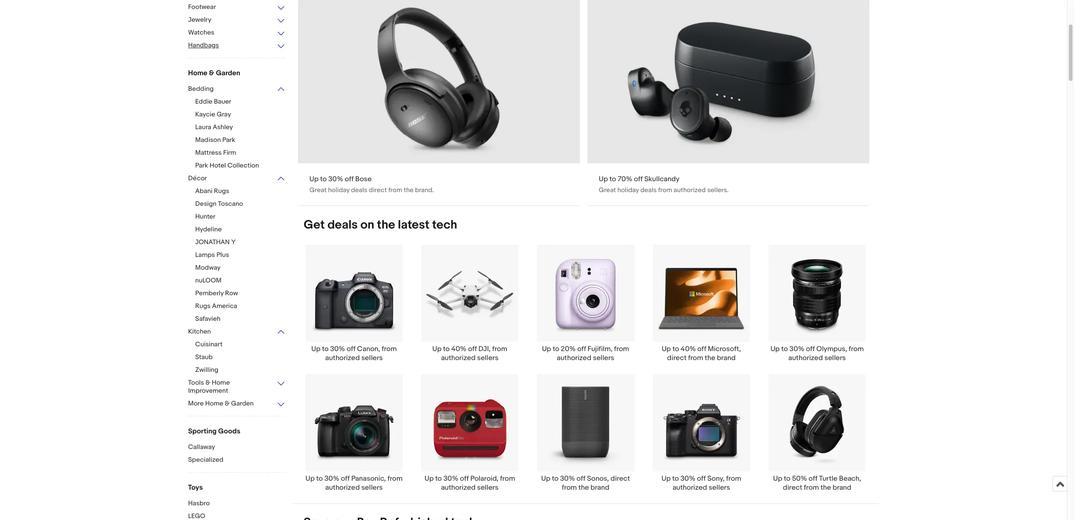 Task type: describe. For each thing, give the bounding box(es) containing it.
up to 30% off bose great holiday deals direct from the brand.
[[309, 175, 434, 194]]

sellers for dji,
[[477, 354, 499, 363]]

up to 20% off fujifilm, from authorized sellers link
[[528, 244, 644, 363]]

hasbro
[[188, 500, 210, 508]]

décor button
[[188, 174, 285, 183]]

from inside up to 30% off panasonic, from authorized sellers
[[388, 475, 403, 484]]

up for up to 30% off panasonic, from authorized sellers
[[305, 475, 315, 484]]

70%
[[618, 175, 632, 184]]

off for sonos,
[[577, 475, 585, 484]]

0 vertical spatial &
[[209, 69, 214, 78]]

more
[[188, 400, 204, 408]]

from inside up to 30% off canon, from authorized sellers
[[382, 345, 397, 354]]

sony,
[[707, 475, 725, 484]]

up to 30% off sonos, direct from the brand
[[541, 475, 630, 493]]

off for turtle
[[809, 475, 817, 484]]

up for up to 30% off polaroid, from authorized sellers
[[425, 475, 434, 484]]

from inside up to 70% off skullcandy great holiday deals from authorized sellers.
[[658, 186, 672, 194]]

brand.
[[415, 186, 434, 194]]

brand inside up to 50% off turtle beach, direct from the brand
[[833, 484, 851, 493]]

specialized
[[188, 456, 223, 464]]

toscano
[[218, 200, 243, 208]]

direct inside up to 40% off microsoft, direct from the brand
[[667, 354, 687, 363]]

hotel
[[210, 162, 226, 170]]

up to 40% off dji, from authorized sellers link
[[412, 244, 528, 363]]

0 horizontal spatial rugs
[[195, 302, 211, 310]]

bose
[[355, 175, 372, 184]]

eddie
[[195, 98, 212, 106]]

jonathan
[[195, 238, 230, 246]]

off for fujifilm,
[[577, 345, 586, 354]]

off for olympus,
[[806, 345, 815, 354]]

up to 70% off skullcandy great holiday deals from authorized sellers.
[[599, 175, 729, 194]]

plus
[[217, 251, 229, 259]]

to for up to 30% off olympus, from authorized sellers
[[781, 345, 788, 354]]

to for up to 30% off sonos, direct from the brand
[[552, 475, 559, 484]]

modway link
[[195, 264, 292, 273]]

1 vertical spatial park
[[195, 162, 208, 170]]

handbags
[[188, 41, 219, 49]]

polaroid,
[[470, 475, 498, 484]]

1 vertical spatial &
[[205, 379, 210, 387]]

up to 30% off polaroid, from authorized sellers link
[[412, 374, 528, 493]]

goods
[[218, 427, 240, 436]]

laura ashley link
[[195, 123, 292, 132]]

off for skullcandy
[[634, 175, 643, 184]]

design toscano link
[[195, 200, 292, 209]]

mattress firm link
[[195, 149, 292, 158]]

to for up to 30% off panasonic, from authorized sellers
[[316, 475, 323, 484]]

deals for bose
[[351, 186, 367, 194]]

to for up to 30% off bose great holiday deals direct from the brand.
[[320, 175, 327, 184]]

great for up to 30% off bose
[[309, 186, 327, 194]]

off for sony,
[[697, 475, 706, 484]]

hasbro link
[[188, 500, 285, 509]]

america
[[212, 302, 237, 310]]

off for canon,
[[347, 345, 355, 354]]

footwear
[[188, 3, 216, 11]]

kitchen button
[[188, 328, 285, 337]]

up for up to 30% off canon, from authorized sellers
[[311, 345, 320, 354]]

kitchen
[[188, 328, 211, 336]]

panasonic,
[[351, 475, 386, 484]]

laura
[[195, 123, 211, 131]]

0 vertical spatial rugs
[[214, 187, 229, 195]]

to for up to 30% off canon, from authorized sellers
[[322, 345, 329, 354]]

2 vertical spatial home
[[205, 400, 223, 408]]

madison
[[195, 136, 221, 144]]

40% for authorized
[[451, 345, 467, 354]]

get deals on the latest tech
[[304, 218, 457, 233]]

handbags button
[[188, 41, 285, 50]]

row
[[225, 289, 238, 298]]

up to 50% off turtle beach, direct from the brand
[[773, 475, 861, 493]]

authorized for up to 30% off olympus, from authorized sellers
[[788, 354, 823, 363]]

the inside up to 30% off bose great holiday deals direct from the brand.
[[404, 186, 414, 194]]

up for up to 30% off sonos, direct from the brand
[[541, 475, 550, 484]]

dji,
[[478, 345, 491, 354]]

beach,
[[839, 475, 861, 484]]

sporting goods
[[188, 427, 240, 436]]

direct inside up to 30% off sonos, direct from the brand
[[611, 475, 630, 484]]

up to 40% off microsoft, direct from the brand link
[[644, 244, 759, 363]]

up for up to 30% off olympus, from authorized sellers
[[771, 345, 780, 354]]

hydeline
[[195, 226, 222, 234]]

zwilling
[[195, 366, 218, 374]]

up for up to 20% off fujifilm, from authorized sellers
[[542, 345, 551, 354]]

nuloom link
[[195, 277, 292, 286]]

to for up to 70% off skullcandy great holiday deals from authorized sellers.
[[610, 175, 616, 184]]

0 vertical spatial home
[[188, 69, 207, 78]]

pemberly row link
[[195, 289, 292, 299]]

up to 30% off panasonic, from authorized sellers link
[[296, 374, 412, 493]]

abani rugs link
[[195, 187, 292, 196]]

from inside up to 50% off turtle beach, direct from the brand
[[804, 484, 819, 493]]

madison park link
[[195, 136, 292, 145]]

bedding eddie bauer kaycie gray laura ashley madison park mattress firm park hotel collection décor abani rugs design toscano hunter hydeline jonathan y lamps plus modway nuloom pemberly row rugs america safavieh kitchen cuisinart staub zwilling tools & home improvement more home & garden
[[188, 85, 259, 408]]

skullcandy
[[644, 175, 680, 184]]

from inside the 'up to 30% off sony, from authorized sellers'
[[726, 475, 741, 484]]

the inside up to 50% off turtle beach, direct from the brand
[[821, 484, 831, 493]]

hunter
[[195, 213, 215, 221]]

30% for olympus,
[[790, 345, 804, 354]]

sellers for sony,
[[709, 484, 730, 493]]

tools
[[188, 379, 204, 387]]

holiday for 70%
[[617, 186, 639, 194]]

safavieh
[[195, 315, 220, 323]]

ashley
[[213, 123, 233, 131]]

the inside up to 40% off microsoft, direct from the brand
[[705, 354, 715, 363]]

toys
[[188, 484, 203, 493]]

sellers for polaroid,
[[477, 484, 499, 493]]

to for up to 30% off polaroid, from authorized sellers
[[435, 475, 442, 484]]

staub link
[[195, 353, 292, 362]]

jewelry
[[188, 16, 211, 24]]

sellers for panasonic,
[[361, 484, 383, 493]]

direct inside up to 50% off turtle beach, direct from the brand
[[783, 484, 802, 493]]

from inside up to 30% off sonos, direct from the brand
[[562, 484, 577, 493]]

garden inside bedding eddie bauer kaycie gray laura ashley madison park mattress firm park hotel collection décor abani rugs design toscano hunter hydeline jonathan y lamps plus modway nuloom pemberly row rugs america safavieh kitchen cuisinart staub zwilling tools & home improvement more home & garden
[[231, 400, 254, 408]]

on
[[360, 218, 374, 233]]

tech
[[432, 218, 457, 233]]

footwear jewelry watches handbags
[[188, 3, 219, 49]]

lamps plus link
[[195, 251, 292, 260]]

modway
[[195, 264, 220, 272]]

up to 50% off turtle beach, direct from the brand link
[[759, 374, 875, 493]]

up to 30% off sony, from authorized sellers
[[662, 475, 741, 493]]

olympus,
[[816, 345, 847, 354]]

more home & garden button
[[188, 400, 285, 409]]

sellers for canon,
[[361, 354, 383, 363]]

brand for microsoft,
[[717, 354, 736, 363]]



Task type: vqa. For each thing, say whether or not it's contained in the screenshot.
staub
yes



Task type: locate. For each thing, give the bounding box(es) containing it.
up for up to 50% off turtle beach, direct from the brand
[[773, 475, 782, 484]]

brand
[[717, 354, 736, 363], [591, 484, 609, 493], [833, 484, 851, 493]]

improvement
[[188, 387, 228, 395]]

authorized
[[674, 186, 706, 194], [325, 354, 360, 363], [441, 354, 476, 363], [557, 354, 591, 363], [788, 354, 823, 363], [325, 484, 360, 493], [441, 484, 476, 493], [673, 484, 707, 493]]

40% left dji,
[[451, 345, 467, 354]]

30% left bose
[[328, 175, 343, 184]]

2 horizontal spatial brand
[[833, 484, 851, 493]]

off inside up to 30% off canon, from authorized sellers
[[347, 345, 355, 354]]

off inside up to 50% off turtle beach, direct from the brand
[[809, 475, 817, 484]]

1 vertical spatial rugs
[[195, 302, 211, 310]]

zwilling link
[[195, 366, 292, 375]]

home & garden
[[188, 69, 240, 78]]

to for up to 40% off dji, from authorized sellers
[[443, 345, 450, 354]]

off for bose
[[345, 175, 354, 184]]

the
[[404, 186, 414, 194], [377, 218, 395, 233], [705, 354, 715, 363], [579, 484, 589, 493], [821, 484, 831, 493]]

tools & home improvement button
[[188, 379, 285, 396]]

authorized for up to 30% off sony, from authorized sellers
[[673, 484, 707, 493]]

& down tools & home improvement 'dropdown button'
[[225, 400, 230, 408]]

jonathan y link
[[195, 238, 292, 247]]

up inside up to 30% off olympus, from authorized sellers
[[771, 345, 780, 354]]

to for up to 50% off turtle beach, direct from the brand
[[784, 475, 790, 484]]

brand for sonos,
[[591, 484, 609, 493]]

1 horizontal spatial great
[[599, 186, 616, 194]]

up for up to 70% off skullcandy great holiday deals from authorized sellers.
[[599, 175, 608, 184]]

up to 40% off microsoft, direct from the brand
[[662, 345, 741, 363]]

callaway specialized
[[188, 443, 223, 464]]

40% inside up to 40% off dji, from authorized sellers
[[451, 345, 467, 354]]

holiday inside up to 30% off bose great holiday deals direct from the brand.
[[328, 186, 350, 194]]

1 holiday from the left
[[328, 186, 350, 194]]

park hotel collection link
[[195, 162, 292, 171]]

from right panasonic,
[[388, 475, 403, 484]]

up to 30% off panasonic, from authorized sellers
[[305, 475, 403, 493]]

up inside up to 30% off panasonic, from authorized sellers
[[305, 475, 315, 484]]

30% inside the 'up to 30% off sony, from authorized sellers'
[[680, 475, 695, 484]]

30% for panasonic,
[[324, 475, 339, 484]]

& right "tools"
[[205, 379, 210, 387]]

sellers
[[361, 354, 383, 363], [477, 354, 499, 363], [593, 354, 614, 363], [825, 354, 846, 363], [361, 484, 383, 493], [477, 484, 499, 493], [709, 484, 730, 493]]

from inside up to 30% off olympus, from authorized sellers
[[849, 345, 864, 354]]

up to 30% off olympus, from authorized sellers link
[[759, 244, 875, 363]]

up inside the 'up to 30% off sony, from authorized sellers'
[[662, 475, 671, 484]]

off left polaroid,
[[460, 475, 469, 484]]

garden up the bedding dropdown button
[[216, 69, 240, 78]]

home down the improvement
[[205, 400, 223, 408]]

to inside up to 50% off turtle beach, direct from the brand
[[784, 475, 790, 484]]

from right the "canon,"
[[382, 345, 397, 354]]

30% left polaroid,
[[443, 475, 458, 484]]

30%
[[328, 175, 343, 184], [330, 345, 345, 354], [790, 345, 804, 354], [324, 475, 339, 484], [443, 475, 458, 484], [560, 475, 575, 484], [680, 475, 695, 484]]

authorized for up to 30% off canon, from authorized sellers
[[325, 354, 360, 363]]

cuisinart link
[[195, 341, 292, 350]]

2 holiday from the left
[[617, 186, 639, 194]]

off inside up to 30% off sonos, direct from the brand
[[577, 475, 585, 484]]

rugs up toscano
[[214, 187, 229, 195]]

0 vertical spatial park
[[222, 136, 235, 144]]

sellers for fujifilm,
[[593, 354, 614, 363]]

authorized for up to 20% off fujifilm, from authorized sellers
[[557, 354, 591, 363]]

up inside up to 30% off canon, from authorized sellers
[[311, 345, 320, 354]]

off inside up to 30% off polaroid, from authorized sellers
[[460, 475, 469, 484]]

rugs america link
[[195, 302, 292, 311]]

hydeline link
[[195, 226, 292, 235]]

off left dji,
[[468, 345, 477, 354]]

sellers inside up to 30% off panasonic, from authorized sellers
[[361, 484, 383, 493]]

up to 30% off canon, from authorized sellers
[[311, 345, 397, 363]]

great for up to 70% off skullcandy
[[599, 186, 616, 194]]

to inside up to 30% off sonos, direct from the brand
[[552, 475, 559, 484]]

1 horizontal spatial rugs
[[214, 187, 229, 195]]

off right 50%
[[809, 475, 817, 484]]

from right fujifilm,
[[614, 345, 629, 354]]

sellers inside up to 30% off polaroid, from authorized sellers
[[477, 484, 499, 493]]

from left turtle
[[804, 484, 819, 493]]

up to 30% off sony, from authorized sellers link
[[644, 374, 759, 493]]

up inside up to 30% off sonos, direct from the brand
[[541, 475, 550, 484]]

the inside up to 30% off sonos, direct from the brand
[[579, 484, 589, 493]]

0 horizontal spatial holiday
[[328, 186, 350, 194]]

from inside up to 40% off microsoft, direct from the brand
[[688, 354, 703, 363]]

off for dji,
[[468, 345, 477, 354]]

sellers inside up to 30% off olympus, from authorized sellers
[[825, 354, 846, 363]]

authorized for up to 30% off panasonic, from authorized sellers
[[325, 484, 360, 493]]

30% inside up to 30% off sonos, direct from the brand
[[560, 475, 575, 484]]

to for up to 30% off sony, from authorized sellers
[[672, 475, 679, 484]]

40% for from
[[681, 345, 696, 354]]

deals inside up to 30% off bose great holiday deals direct from the brand.
[[351, 186, 367, 194]]

great inside up to 70% off skullcandy great holiday deals from authorized sellers.
[[599, 186, 616, 194]]

authorized for up to 40% off dji, from authorized sellers
[[441, 354, 476, 363]]

garden
[[216, 69, 240, 78], [231, 400, 254, 408]]

up to 30% off canon, from authorized sellers link
[[296, 244, 412, 363]]

brand inside up to 30% off sonos, direct from the brand
[[591, 484, 609, 493]]

up inside up to 30% off polaroid, from authorized sellers
[[425, 475, 434, 484]]

to inside up to 40% off microsoft, direct from the brand
[[673, 345, 679, 354]]

30% for bose
[[328, 175, 343, 184]]

holiday inside up to 70% off skullcandy great holiday deals from authorized sellers.
[[617, 186, 639, 194]]

off inside up to 30% off panasonic, from authorized sellers
[[341, 475, 350, 484]]

park up firm
[[222, 136, 235, 144]]

up to 40% off dji, from authorized sellers
[[432, 345, 507, 363]]

up inside up to 40% off dji, from authorized sellers
[[432, 345, 442, 354]]

to inside up to 30% off olympus, from authorized sellers
[[781, 345, 788, 354]]

from
[[388, 186, 402, 194], [658, 186, 672, 194], [382, 345, 397, 354], [492, 345, 507, 354], [614, 345, 629, 354], [849, 345, 864, 354], [688, 354, 703, 363], [388, 475, 403, 484], [500, 475, 515, 484], [726, 475, 741, 484], [562, 484, 577, 493], [804, 484, 819, 493]]

from left sonos,
[[562, 484, 577, 493]]

callaway
[[188, 443, 215, 452]]

deals left on
[[327, 218, 358, 233]]

0 horizontal spatial park
[[195, 162, 208, 170]]

home
[[188, 69, 207, 78], [212, 379, 230, 387], [205, 400, 223, 408]]

off left olympus,
[[806, 345, 815, 354]]

off for microsoft,
[[698, 345, 706, 354]]

30% inside up to 30% off canon, from authorized sellers
[[330, 345, 345, 354]]

nuloom
[[195, 277, 221, 285]]

1 horizontal spatial holiday
[[617, 186, 639, 194]]

bedding
[[188, 85, 214, 93]]

20%
[[561, 345, 576, 354]]

30% left panasonic,
[[324, 475, 339, 484]]

authorized inside up to 30% off polaroid, from authorized sellers
[[441, 484, 476, 493]]

great
[[309, 186, 327, 194], [599, 186, 616, 194]]

to inside the 'up to 30% off sony, from authorized sellers'
[[672, 475, 679, 484]]

up for up to 30% off sony, from authorized sellers
[[662, 475, 671, 484]]

30% inside up to 30% off bose great holiday deals direct from the brand.
[[328, 175, 343, 184]]

off left 'microsoft,'
[[698, 345, 706, 354]]

canon,
[[357, 345, 380, 354]]

30% for sony,
[[680, 475, 695, 484]]

rugs up safavieh
[[195, 302, 211, 310]]

1 vertical spatial home
[[212, 379, 230, 387]]

30% left sony,
[[680, 475, 695, 484]]

holiday for 30%
[[328, 186, 350, 194]]

up to 30% off sonos, direct from the brand link
[[528, 374, 644, 493]]

30% inside up to 30% off olympus, from authorized sellers
[[790, 345, 804, 354]]

kaycie
[[195, 110, 215, 118]]

1 vertical spatial garden
[[231, 400, 254, 408]]

deals inside up to 70% off skullcandy great holiday deals from authorized sellers.
[[640, 186, 657, 194]]

to inside up to 30% off canon, from authorized sellers
[[322, 345, 329, 354]]

0 horizontal spatial brand
[[591, 484, 609, 493]]

1 horizontal spatial park
[[222, 136, 235, 144]]

deals down bose
[[351, 186, 367, 194]]

home down zwilling
[[212, 379, 230, 387]]

authorized inside up to 30% off panasonic, from authorized sellers
[[325, 484, 360, 493]]

authorized inside up to 30% off olympus, from authorized sellers
[[788, 354, 823, 363]]

off inside up to 70% off skullcandy great holiday deals from authorized sellers.
[[634, 175, 643, 184]]

deals down skullcandy
[[640, 186, 657, 194]]

from right sony,
[[726, 475, 741, 484]]

& up bedding
[[209, 69, 214, 78]]

off left sony,
[[697, 475, 706, 484]]

30% inside up to 30% off polaroid, from authorized sellers
[[443, 475, 458, 484]]

up
[[309, 175, 319, 184], [599, 175, 608, 184], [311, 345, 320, 354], [432, 345, 442, 354], [542, 345, 551, 354], [662, 345, 671, 354], [771, 345, 780, 354], [305, 475, 315, 484], [425, 475, 434, 484], [541, 475, 550, 484], [662, 475, 671, 484], [773, 475, 782, 484]]

0 vertical spatial garden
[[216, 69, 240, 78]]

design
[[195, 200, 216, 208]]

staub
[[195, 353, 213, 362]]

sellers inside up to 30% off canon, from authorized sellers
[[361, 354, 383, 363]]

from inside up to 40% off dji, from authorized sellers
[[492, 345, 507, 354]]

sellers inside the 'up to 30% off sony, from authorized sellers'
[[709, 484, 730, 493]]

sellers for olympus,
[[825, 354, 846, 363]]

authorized inside the 'up to 30% off sony, from authorized sellers'
[[673, 484, 707, 493]]

collection
[[227, 162, 259, 170]]

2 great from the left
[[599, 186, 616, 194]]

up for up to 40% off dji, from authorized sellers
[[432, 345, 442, 354]]

sellers inside up to 40% off dji, from authorized sellers
[[477, 354, 499, 363]]

to inside up to 30% off panasonic, from authorized sellers
[[316, 475, 323, 484]]

from inside up to 30% off polaroid, from authorized sellers
[[500, 475, 515, 484]]

watches button
[[188, 28, 285, 37]]

callaway link
[[188, 443, 285, 452]]

30% for sonos,
[[560, 475, 575, 484]]

to inside up to 30% off bose great holiday deals direct from the brand.
[[320, 175, 327, 184]]

to inside up to 30% off polaroid, from authorized sellers
[[435, 475, 442, 484]]

to inside up to 20% off fujifilm, from authorized sellers
[[553, 345, 559, 354]]

&
[[209, 69, 214, 78], [205, 379, 210, 387], [225, 400, 230, 408]]

turtle
[[819, 475, 838, 484]]

to inside up to 70% off skullcandy great holiday deals from authorized sellers.
[[610, 175, 616, 184]]

sonos,
[[587, 475, 609, 484]]

off left the "canon,"
[[347, 345, 355, 354]]

garden down tools & home improvement 'dropdown button'
[[231, 400, 254, 408]]

list
[[292, 244, 879, 504]]

list containing up to 30% off canon, from authorized sellers
[[292, 244, 879, 504]]

eddie bauer link
[[195, 98, 292, 107]]

great inside up to 30% off bose great holiday deals direct from the brand.
[[309, 186, 327, 194]]

40% inside up to 40% off microsoft, direct from the brand
[[681, 345, 696, 354]]

40%
[[451, 345, 467, 354], [681, 345, 696, 354]]

décor
[[188, 174, 207, 182]]

30% left sonos,
[[560, 475, 575, 484]]

off left sonos,
[[577, 475, 585, 484]]

latest
[[398, 218, 430, 233]]

authorized inside up to 70% off skullcandy great holiday deals from authorized sellers.
[[674, 186, 706, 194]]

to for up to 40% off microsoft, direct from the brand
[[673, 345, 679, 354]]

up to 30% off polaroid, from authorized sellers
[[425, 475, 515, 493]]

30% left olympus,
[[790, 345, 804, 354]]

30% inside up to 30% off panasonic, from authorized sellers
[[324, 475, 339, 484]]

off inside up to 40% off dji, from authorized sellers
[[468, 345, 477, 354]]

up inside up to 30% off bose great holiday deals direct from the brand.
[[309, 175, 319, 184]]

fujifilm,
[[588, 345, 613, 354]]

from right dji,
[[492, 345, 507, 354]]

kaycie gray link
[[195, 110, 292, 119]]

off right 20%
[[577, 345, 586, 354]]

up for up to 40% off microsoft, direct from the brand
[[662, 345, 671, 354]]

50%
[[792, 475, 807, 484]]

sellers.
[[707, 186, 729, 194]]

1 horizontal spatial 40%
[[681, 345, 696, 354]]

get
[[304, 218, 325, 233]]

from inside up to 20% off fujifilm, from authorized sellers
[[614, 345, 629, 354]]

from inside up to 30% off bose great holiday deals direct from the brand.
[[388, 186, 402, 194]]

1 40% from the left
[[451, 345, 467, 354]]

home up bedding
[[188, 69, 207, 78]]

lamps
[[195, 251, 215, 259]]

watches
[[188, 28, 214, 36]]

off left panasonic,
[[341, 475, 350, 484]]

from right polaroid,
[[500, 475, 515, 484]]

direct
[[369, 186, 387, 194], [667, 354, 687, 363], [611, 475, 630, 484], [783, 484, 802, 493]]

sellers inside up to 20% off fujifilm, from authorized sellers
[[593, 354, 614, 363]]

30% for polaroid,
[[443, 475, 458, 484]]

up inside up to 40% off microsoft, direct from the brand
[[662, 345, 671, 354]]

safavieh link
[[195, 315, 292, 324]]

abani
[[195, 187, 212, 195]]

brand inside up to 40% off microsoft, direct from the brand
[[717, 354, 736, 363]]

off for panasonic,
[[341, 475, 350, 484]]

y
[[231, 238, 236, 246]]

1 horizontal spatial brand
[[717, 354, 736, 363]]

off right "70%" at the right top of page
[[634, 175, 643, 184]]

from left 'microsoft,'
[[688, 354, 703, 363]]

authorized inside up to 20% off fujifilm, from authorized sellers
[[557, 354, 591, 363]]

up inside up to 70% off skullcandy great holiday deals from authorized sellers.
[[599, 175, 608, 184]]

specialized link
[[188, 456, 285, 465]]

off left bose
[[345, 175, 354, 184]]

0 horizontal spatial 40%
[[451, 345, 467, 354]]

from down skullcandy
[[658, 186, 672, 194]]

bauer
[[214, 98, 231, 106]]

bedding button
[[188, 85, 285, 94]]

off inside up to 30% off bose great holiday deals direct from the brand.
[[345, 175, 354, 184]]

off inside the 'up to 30% off sony, from authorized sellers'
[[697, 475, 706, 484]]

up to 30% off olympus, from authorized sellers
[[771, 345, 864, 363]]

off inside up to 30% off olympus, from authorized sellers
[[806, 345, 815, 354]]

off inside up to 40% off microsoft, direct from the brand
[[698, 345, 706, 354]]

30% left the "canon,"
[[330, 345, 345, 354]]

authorized inside up to 30% off canon, from authorized sellers
[[325, 354, 360, 363]]

authorized inside up to 40% off dji, from authorized sellers
[[441, 354, 476, 363]]

40% left 'microsoft,'
[[681, 345, 696, 354]]

2 40% from the left
[[681, 345, 696, 354]]

off
[[345, 175, 354, 184], [634, 175, 643, 184], [347, 345, 355, 354], [468, 345, 477, 354], [577, 345, 586, 354], [698, 345, 706, 354], [806, 345, 815, 354], [341, 475, 350, 484], [460, 475, 469, 484], [577, 475, 585, 484], [697, 475, 706, 484], [809, 475, 817, 484]]

direct inside up to 30% off bose great holiday deals direct from the brand.
[[369, 186, 387, 194]]

to inside up to 40% off dji, from authorized sellers
[[443, 345, 450, 354]]

None text field
[[298, 0, 580, 206], [587, 0, 869, 206], [298, 0, 580, 206], [587, 0, 869, 206]]

park
[[222, 136, 235, 144], [195, 162, 208, 170]]

park up décor
[[195, 162, 208, 170]]

up to 20% off fujifilm, from authorized sellers
[[542, 345, 629, 363]]

up inside up to 50% off turtle beach, direct from the brand
[[773, 475, 782, 484]]

deals for skullcandy
[[640, 186, 657, 194]]

pemberly
[[195, 289, 224, 298]]

from left the brand.
[[388, 186, 402, 194]]

authorized for up to 30% off polaroid, from authorized sellers
[[441, 484, 476, 493]]

2 vertical spatial &
[[225, 400, 230, 408]]

to for up to 20% off fujifilm, from authorized sellers
[[553, 345, 559, 354]]

off for polaroid,
[[460, 475, 469, 484]]

firm
[[223, 149, 236, 157]]

up inside up to 20% off fujifilm, from authorized sellers
[[542, 345, 551, 354]]

0 horizontal spatial great
[[309, 186, 327, 194]]

footwear button
[[188, 3, 285, 12]]

off inside up to 20% off fujifilm, from authorized sellers
[[577, 345, 586, 354]]

up for up to 30% off bose great holiday deals direct from the brand.
[[309, 175, 319, 184]]

30% for canon,
[[330, 345, 345, 354]]

from right olympus,
[[849, 345, 864, 354]]

1 great from the left
[[309, 186, 327, 194]]



